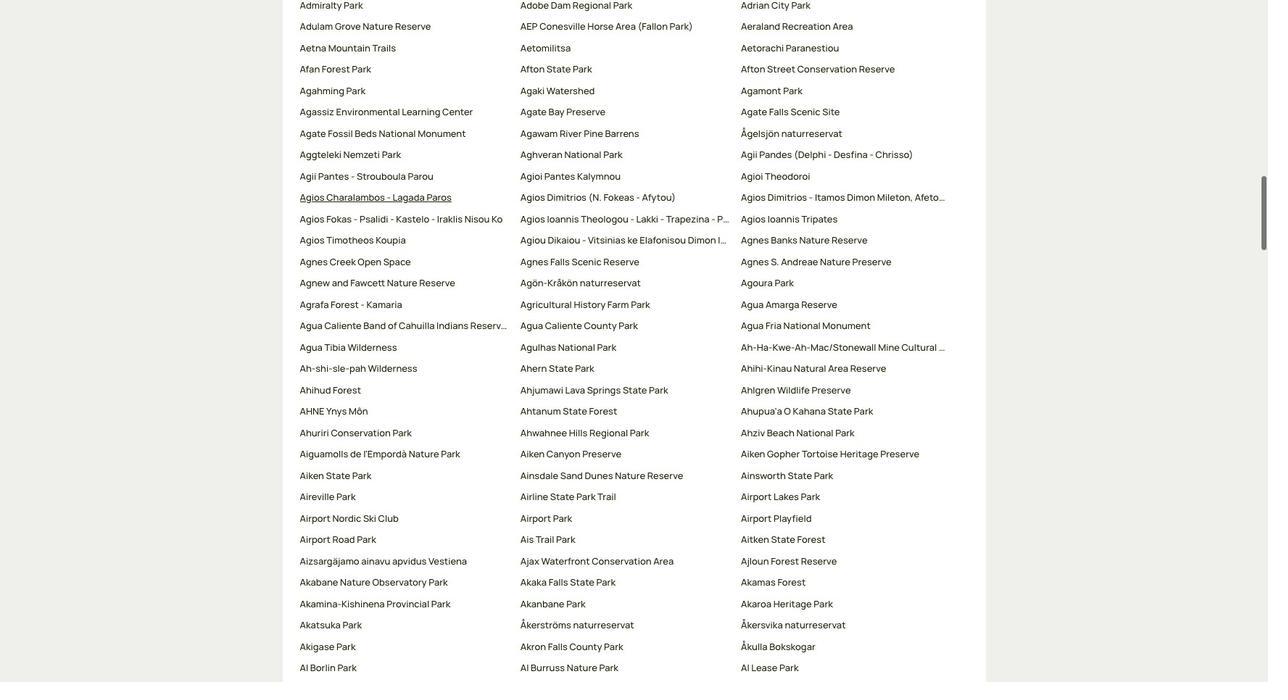 Task type: locate. For each thing, give the bounding box(es) containing it.
area inside ajax waterfront conservation area link
[[653, 555, 674, 568]]

area up 'aetorachi paranestiou' link
[[833, 20, 853, 33]]

kråkön
[[548, 277, 578, 290]]

lakki
[[636, 212, 658, 225]]

ilias
[[751, 212, 769, 225]]

agua caliente band of cahuilla indians reservation link
[[300, 319, 524, 333]]

reserve up agua fria national monument
[[801, 298, 837, 311]]

1 vertical spatial monument
[[823, 319, 871, 332]]

0 horizontal spatial scenic
[[572, 255, 602, 268]]

agate inside agate bay preserve link
[[520, 105, 547, 118]]

conservation down môn
[[331, 426, 391, 439]]

- right fokeas
[[636, 191, 640, 204]]

heritage up the åkersvika naturreservat
[[774, 597, 812, 610]]

agate falls scenic site link
[[741, 105, 950, 120]]

parou
[[408, 170, 434, 183]]

0 horizontal spatial aiken
[[300, 469, 324, 482]]

0 horizontal spatial agioi
[[520, 170, 543, 183]]

national inside ahziv beach national park link
[[796, 426, 834, 439]]

agnes creek open space link
[[300, 255, 509, 269]]

1 caliente from the left
[[324, 319, 362, 332]]

1 vertical spatial trail
[[536, 533, 554, 546]]

0 horizontal spatial agii
[[300, 170, 316, 183]]

falls inside 'akaka falls state park' link
[[549, 576, 568, 589]]

mouresiou
[[949, 191, 996, 204]]

agii down aggteleki
[[300, 170, 316, 183]]

agoura
[[741, 277, 773, 290]]

1 horizontal spatial afton
[[741, 63, 765, 76]]

0 horizontal spatial conservation
[[331, 426, 391, 439]]

dimitrios down agioi pantes kalymnou
[[547, 191, 587, 204]]

agate inside agate falls scenic site link
[[741, 105, 767, 118]]

ais trail park
[[520, 533, 575, 546]]

aiken for aiken gopher tortoise heritage preserve
[[741, 448, 765, 461]]

aghveran national park link
[[520, 148, 729, 162]]

falls up kråkön at the left top of page
[[550, 255, 570, 268]]

agua amarga reserve
[[741, 298, 837, 311]]

1 horizontal spatial agii
[[741, 148, 758, 161]]

ainsdale sand dunes nature reserve link
[[520, 469, 729, 483]]

ah-shi-sle-pah wilderness link
[[300, 362, 509, 376]]

0 vertical spatial agii
[[741, 148, 758, 161]]

state inside aitken state forest link
[[771, 533, 795, 546]]

- inside agios dimitrios - itamos dimon mileton, afeton, mouresiou link
[[809, 191, 813, 204]]

agua caliente county park link
[[520, 319, 729, 333]]

aiken
[[520, 448, 545, 461], [741, 448, 765, 461], [300, 469, 324, 482]]

club
[[378, 512, 399, 525]]

2 pantes from the left
[[544, 170, 575, 183]]

park down åkerströms naturreservat link
[[604, 640, 623, 653]]

agate for agate falls scenic site
[[741, 105, 767, 118]]

wilderness down the band at the left top of page
[[348, 341, 397, 354]]

naturreservat for åkerströms naturreservat
[[573, 619, 634, 632]]

naturreservat up (delphi on the right top of page
[[781, 127, 842, 140]]

recreation
[[782, 20, 831, 33]]

reserve down 'aetorachi paranestiou' link
[[859, 63, 895, 76]]

nature down ahuriri conservation park link
[[409, 448, 439, 461]]

naturreservat for åkersvika naturreservat
[[785, 619, 846, 632]]

falls inside agate falls scenic site link
[[769, 105, 789, 118]]

agios for agios dimitrios (n. fokeas - afytou)
[[520, 191, 545, 204]]

national inside the aghveran national park "link"
[[564, 148, 602, 161]]

agioi down pandes
[[741, 170, 763, 183]]

forest for akamas
[[778, 576, 806, 589]]

ahne ynys môn
[[300, 405, 368, 418]]

monument down agua amarga reserve link
[[823, 319, 871, 332]]

1 afton from the left
[[520, 63, 545, 76]]

al left lease
[[741, 662, 750, 675]]

park down vestiena
[[429, 576, 448, 589]]

charalambos
[[326, 191, 385, 204]]

forest down and
[[331, 298, 359, 311]]

agaki watershed link
[[520, 84, 729, 98]]

state down ajax waterfront conservation area
[[570, 576, 595, 589]]

park down ahupua'a o kahana state park link
[[835, 426, 855, 439]]

agate falls scenic site
[[741, 105, 840, 118]]

0 horizontal spatial monument
[[418, 127, 466, 140]]

aetna mountain trails
[[300, 41, 396, 54]]

ågelsjön naturreservat link
[[741, 127, 950, 141]]

2 agioi from the left
[[741, 170, 763, 183]]

vitsinias
[[588, 234, 626, 247]]

ah- down agua fria national monument
[[795, 341, 811, 354]]

1 vertical spatial wilderness
[[368, 362, 417, 375]]

agricultural history farm park link
[[520, 298, 729, 312]]

ioannis up dikaiou on the top of the page
[[547, 212, 579, 225]]

al
[[300, 662, 308, 675], [520, 662, 529, 675], [741, 662, 750, 675]]

afton inside afton state park link
[[520, 63, 545, 76]]

naturreservat up bokskogar
[[785, 619, 846, 632]]

0 horizontal spatial pantes
[[318, 170, 349, 183]]

area inside the ahihi-kinau natural area reserve link
[[828, 362, 849, 375]]

state inside the ainsworth state park link
[[788, 469, 812, 482]]

elafonisou
[[640, 234, 686, 247]]

airport for airport road park
[[300, 533, 331, 546]]

airport up aitken at the bottom of page
[[741, 512, 772, 525]]

0 horizontal spatial dimon
[[688, 234, 716, 247]]

scenic for reserve
[[572, 255, 602, 268]]

agate down "agaki" at the left
[[520, 105, 547, 118]]

state down ahlgren wildlife preserve link at the right of page
[[828, 405, 852, 418]]

ågelsjön
[[741, 127, 780, 140]]

agua for agua fria national monument
[[741, 319, 764, 332]]

agate down agassiz
[[300, 127, 326, 140]]

nordic
[[332, 512, 361, 525]]

1 horizontal spatial aiken
[[520, 448, 545, 461]]

agios ioannis theologou - lakki - trapezina - profitis ilias
[[520, 212, 769, 225]]

canyon
[[547, 448, 580, 461]]

agnes up "agön-"
[[520, 255, 548, 268]]

ahupua'a
[[741, 405, 782, 418]]

state for ahtanum state forest
[[563, 405, 587, 418]]

agate fossil beds national monument
[[300, 127, 466, 140]]

forest down ajloun forest reserve
[[778, 576, 806, 589]]

agios for agios timotheos koupia
[[300, 234, 325, 247]]

aggteleki nemzeti park
[[300, 148, 401, 161]]

area for ajax waterfront conservation area
[[653, 555, 674, 568]]

0 vertical spatial scenic
[[791, 105, 821, 118]]

1 horizontal spatial ah-
[[741, 341, 757, 354]]

airport lakes park link
[[741, 490, 950, 505]]

agate
[[520, 105, 547, 118], [741, 105, 767, 118], [300, 127, 326, 140]]

al for al burruss nature park
[[520, 662, 529, 675]]

dialog
[[0, 0, 1268, 682]]

park
[[352, 63, 371, 76], [573, 63, 592, 76], [346, 84, 366, 97], [783, 84, 803, 97], [382, 148, 401, 161], [603, 148, 623, 161], [775, 277, 794, 290], [631, 298, 650, 311], [619, 319, 638, 332], [597, 341, 616, 354], [575, 362, 594, 375], [649, 384, 668, 397], [854, 405, 873, 418], [393, 426, 412, 439], [630, 426, 649, 439], [835, 426, 855, 439], [441, 448, 460, 461], [352, 469, 371, 482], [814, 469, 833, 482], [336, 490, 356, 504], [576, 490, 596, 504], [801, 490, 820, 504], [553, 512, 572, 525], [357, 533, 376, 546], [556, 533, 575, 546], [429, 576, 448, 589], [596, 576, 616, 589], [431, 597, 451, 610], [566, 597, 586, 610], [814, 597, 833, 610], [343, 619, 362, 632], [336, 640, 356, 653], [604, 640, 623, 653], [337, 662, 357, 675], [599, 662, 619, 675], [779, 662, 799, 675]]

forest up agahming park
[[322, 63, 350, 76]]

dimon down the trapezina
[[688, 234, 716, 247]]

2 dimitrios from the left
[[768, 191, 807, 204]]

0 horizontal spatial al
[[300, 662, 308, 675]]

1 vertical spatial dimon
[[688, 234, 716, 247]]

ke up the agnes falls scenic reserve link
[[628, 234, 638, 247]]

national inside agulhas national park link
[[558, 341, 595, 354]]

ahuriri conservation park
[[300, 426, 412, 439]]

afytou)
[[642, 191, 676, 204]]

agios ioannis tripates link
[[741, 212, 950, 227]]

1 vertical spatial agii
[[300, 170, 316, 183]]

aep conesville horse area (fallon park) link
[[520, 20, 729, 34]]

park down agua caliente county park "link"
[[597, 341, 616, 354]]

1 horizontal spatial conservation
[[592, 555, 652, 568]]

agua fria national monument
[[741, 319, 871, 332]]

al borlin park link
[[300, 662, 509, 676]]

ajax waterfront conservation area
[[520, 555, 674, 568]]

1 horizontal spatial agioi
[[741, 170, 763, 183]]

1 horizontal spatial agate
[[520, 105, 547, 118]]

apvidus
[[392, 555, 427, 568]]

2 al from the left
[[520, 662, 529, 675]]

agate inside "agate fossil beds national monument" "link"
[[300, 127, 326, 140]]

airport up the "aizsargäjamo"
[[300, 533, 331, 546]]

- left itamos
[[809, 191, 813, 204]]

1 horizontal spatial al
[[520, 662, 529, 675]]

pantes down aggteleki
[[318, 170, 349, 183]]

conservation down paranestiou
[[797, 63, 857, 76]]

0 horizontal spatial heritage
[[774, 597, 812, 610]]

theodoroi
[[765, 170, 810, 183]]

ahtanum state forest link
[[520, 405, 729, 419]]

1 horizontal spatial trail
[[598, 490, 616, 504]]

state up "aireville park"
[[326, 469, 350, 482]]

mountain
[[328, 41, 371, 54]]

agahming park link
[[300, 84, 509, 98]]

reserve down aitken state forest link
[[801, 555, 837, 568]]

monument
[[418, 127, 466, 140], [823, 319, 871, 332]]

0 horizontal spatial trail
[[536, 533, 554, 546]]

akatsuka
[[300, 619, 341, 632]]

trail inside airline state park trail "link"
[[598, 490, 616, 504]]

2 horizontal spatial al
[[741, 662, 750, 675]]

al lease park
[[741, 662, 799, 675]]

1 al from the left
[[300, 662, 308, 675]]

de
[[350, 448, 362, 461]]

reserve down agios ioannis tripates link at the right of page
[[832, 234, 868, 247]]

conservation down ais trail park link
[[592, 555, 652, 568]]

ajax waterfront conservation area link
[[520, 555, 729, 569]]

- right lakki
[[660, 212, 664, 225]]

- left kamaria
[[361, 298, 365, 311]]

wilderness down agua tibia wilderness "link"
[[368, 362, 417, 375]]

agiou dikaiou - vitsinias ke elafonisou dimon inachoriou ke pelekanon
[[520, 234, 826, 247]]

ahuriri
[[300, 426, 329, 439]]

agnes
[[741, 234, 769, 247], [300, 255, 328, 268], [520, 255, 548, 268], [741, 255, 769, 268]]

nature down agnes creek open space link
[[387, 277, 417, 290]]

state for ainsworth state park
[[788, 469, 812, 482]]

kalymnou
[[577, 170, 621, 183]]

park down ajax waterfront conservation area
[[596, 576, 616, 589]]

heritage down ahziv beach national park link
[[840, 448, 879, 461]]

2 horizontal spatial agate
[[741, 105, 767, 118]]

aiken for aiken state park
[[300, 469, 324, 482]]

agii inside agii pantes - strouboula parou link
[[300, 170, 316, 183]]

park down bokskogar
[[779, 662, 799, 675]]

naturreservat for ågelsjön naturreservat
[[781, 127, 842, 140]]

national down agawam river pine barrens at the top of page
[[564, 148, 602, 161]]

- inside agiou dikaiou - vitsinias ke elafonisou dimon inachoriou ke pelekanon link
[[582, 234, 586, 247]]

agnes for agnes banks nature reserve
[[741, 234, 769, 247]]

agua left tibia
[[300, 341, 323, 354]]

agios inside 'link'
[[520, 191, 545, 204]]

agii pandes (delphi - desfina - chrisso) link
[[741, 148, 950, 162]]

1 vertical spatial scenic
[[572, 255, 602, 268]]

forest for agrafa
[[331, 298, 359, 311]]

- right fokas
[[354, 212, 358, 225]]

1 horizontal spatial ke
[[767, 234, 777, 247]]

state down lava
[[563, 405, 587, 418]]

park down akron falls county park link
[[599, 662, 619, 675]]

area for ahihi-kinau natural area reserve
[[828, 362, 849, 375]]

of
[[388, 319, 397, 332]]

state up agaki watershed
[[547, 63, 571, 76]]

aep
[[520, 20, 538, 33]]

monument inside "link"
[[418, 127, 466, 140]]

1 horizontal spatial caliente
[[545, 319, 582, 332]]

national up tortoise in the bottom right of the page
[[796, 426, 834, 439]]

county down åkerströms naturreservat
[[570, 640, 602, 653]]

dimitrios inside agios dimitrios - itamos dimon mileton, afeton, mouresiou link
[[768, 191, 807, 204]]

forest for afan
[[322, 63, 350, 76]]

agioi for agioi pantes kalymnou
[[520, 170, 543, 183]]

vestiena
[[429, 555, 467, 568]]

1 pantes from the left
[[318, 170, 349, 183]]

1 horizontal spatial dimon
[[847, 191, 875, 204]]

agnes s. andreae nature preserve link
[[741, 255, 950, 269]]

airport down ainsworth
[[741, 490, 772, 504]]

dimon inside agios dimitrios - itamos dimon mileton, afeton, mouresiou link
[[847, 191, 875, 204]]

airport for airport lakes park
[[741, 490, 772, 504]]

state inside aiken state park link
[[326, 469, 350, 482]]

agios for agios charalambos - lagada paros
[[300, 191, 325, 204]]

park down kishinena
[[343, 619, 362, 632]]

state down sand
[[550, 490, 575, 504]]

state inside ahupua'a o kahana state park link
[[828, 405, 852, 418]]

agua for agua amarga reserve
[[741, 298, 764, 311]]

state down ahern state park link
[[623, 384, 647, 397]]

ahlgren wildlife preserve link
[[741, 384, 950, 398]]

0 horizontal spatial agate
[[300, 127, 326, 140]]

akaroa heritage park link
[[741, 597, 950, 612]]

1 agioi from the left
[[520, 170, 543, 183]]

falls for agate
[[769, 105, 789, 118]]

2 horizontal spatial aiken
[[741, 448, 765, 461]]

1 ioannis from the left
[[547, 212, 579, 225]]

1 horizontal spatial ioannis
[[768, 212, 800, 225]]

waterfront
[[541, 555, 590, 568]]

agulhas
[[520, 341, 556, 354]]

ke up s.
[[767, 234, 777, 247]]

dikaiou
[[548, 234, 580, 247]]

kinau
[[767, 362, 792, 375]]

agioi pantes kalymnou
[[520, 170, 621, 183]]

wilderness inside agua tibia wilderness "link"
[[348, 341, 397, 354]]

ais trail park link
[[520, 533, 729, 547]]

state inside afton state park link
[[547, 63, 571, 76]]

0 horizontal spatial ah-
[[300, 362, 316, 375]]

1 ke from the left
[[628, 234, 638, 247]]

falls down agamont park
[[769, 105, 789, 118]]

dimon down agioi theodoroi link
[[847, 191, 875, 204]]

agua inside "link"
[[300, 341, 323, 354]]

chrisso)
[[876, 148, 913, 161]]

0 vertical spatial heritage
[[840, 448, 879, 461]]

falls inside akron falls county park link
[[548, 640, 568, 653]]

agnes banks nature reserve link
[[741, 234, 950, 248]]

2 horizontal spatial conservation
[[797, 63, 857, 76]]

park inside 'link'
[[553, 512, 572, 525]]

ahne ynys môn link
[[300, 405, 509, 419]]

nisou
[[465, 212, 490, 225]]

airport
[[741, 490, 772, 504], [300, 512, 331, 525], [520, 512, 551, 525], [741, 512, 772, 525], [300, 533, 331, 546]]

1 vertical spatial heritage
[[774, 597, 812, 610]]

state for aiken state park
[[326, 469, 350, 482]]

0 vertical spatial conservation
[[797, 63, 857, 76]]

park up environmental
[[346, 84, 366, 97]]

ahne
[[300, 405, 324, 418]]

caliente up agua tibia wilderness
[[324, 319, 362, 332]]

area inside the aep conesville horse area (fallon park) link
[[616, 20, 636, 33]]

afton for afton state park
[[520, 63, 545, 76]]

afton
[[520, 63, 545, 76], [741, 63, 765, 76]]

- left profitis
[[711, 212, 715, 225]]

1 horizontal spatial pantes
[[544, 170, 575, 183]]

0 horizontal spatial ioannis
[[547, 212, 579, 225]]

cookie consent banner dialog
[[17, 614, 1251, 665]]

0 horizontal spatial afton
[[520, 63, 545, 76]]

state inside airline state park trail "link"
[[550, 490, 575, 504]]

afton inside afton street conservation reserve link
[[741, 63, 765, 76]]

al for al lease park
[[741, 662, 750, 675]]

2 vertical spatial conservation
[[592, 555, 652, 568]]

0 horizontal spatial dimitrios
[[547, 191, 587, 204]]

ioannis for tripates
[[768, 212, 800, 225]]

al down akron
[[520, 662, 529, 675]]

afton up the agamont
[[741, 63, 765, 76]]

agate for agate bay preserve
[[520, 105, 547, 118]]

preserve up ainsdale sand dunes nature reserve in the bottom of the page
[[582, 448, 622, 461]]

2 ioannis from the left
[[768, 212, 800, 225]]

0 horizontal spatial caliente
[[324, 319, 362, 332]]

airport down aireville
[[300, 512, 331, 525]]

agiou dikaiou - vitsinias ke elafonisou dimon inachoriou ke pelekanon link
[[520, 234, 826, 248]]

3 al from the left
[[741, 662, 750, 675]]

1 horizontal spatial scenic
[[791, 105, 821, 118]]

dimitrios inside agios dimitrios (n. fokeas - afytou) 'link'
[[547, 191, 587, 204]]

nature up agnes s. andreae nature preserve
[[799, 234, 830, 247]]

agii inside agii pandes (delphi - desfina - chrisso) link
[[741, 148, 758, 161]]

akatsuka park
[[300, 619, 362, 632]]

trail down ainsdale sand dunes nature reserve in the bottom of the page
[[598, 490, 616, 504]]

0 vertical spatial trail
[[598, 490, 616, 504]]

airport inside 'link'
[[520, 512, 551, 525]]

ah- for ah-shi-sle-pah wilderness
[[300, 362, 316, 375]]

2 afton from the left
[[741, 63, 765, 76]]

aetomilitsa link
[[520, 41, 729, 55]]

agii pantes - strouboula parou link
[[300, 170, 509, 184]]

ah- up 'ahihi-'
[[741, 341, 757, 354]]

cultural
[[902, 341, 937, 354]]

aiguamolls
[[300, 448, 348, 461]]

state inside ahtanum state forest link
[[563, 405, 587, 418]]

falls up burruss
[[548, 640, 568, 653]]

- left iraklis
[[431, 212, 435, 225]]

indians
[[437, 319, 469, 332]]

0 horizontal spatial ke
[[628, 234, 638, 247]]

0 vertical spatial wilderness
[[348, 341, 397, 354]]

afton state park
[[520, 63, 592, 76]]

1 dimitrios from the left
[[547, 191, 587, 204]]

state up lakes
[[788, 469, 812, 482]]

0 vertical spatial dimon
[[847, 191, 875, 204]]

afton up "agaki" at the left
[[520, 63, 545, 76]]

area for aep conesville horse area (fallon park)
[[616, 20, 636, 33]]

agua up agulhas
[[520, 319, 543, 332]]

falls inside the agnes falls scenic reserve link
[[550, 255, 570, 268]]

barrens
[[605, 127, 639, 140]]

national down agua amarga reserve
[[784, 319, 821, 332]]

airport down airline
[[520, 512, 551, 525]]

beach
[[767, 426, 795, 439]]

ko
[[492, 212, 503, 225]]

- left lagada
[[387, 191, 391, 204]]

reserve down ah-ha-kwe-ah-mac/stonewall mine cultural preserve link
[[850, 362, 886, 375]]

agnes falls scenic reserve
[[520, 255, 640, 268]]

1 horizontal spatial dimitrios
[[768, 191, 807, 204]]

0 vertical spatial monument
[[418, 127, 466, 140]]

state inside ahern state park link
[[549, 362, 573, 375]]



Task type: describe. For each thing, give the bounding box(es) containing it.
al burruss nature park
[[520, 662, 619, 675]]

reserve down aiken canyon preserve link
[[647, 469, 683, 482]]

- right (delphi on the right top of page
[[828, 148, 832, 161]]

akigase park link
[[300, 640, 509, 654]]

agua for agua tibia wilderness
[[300, 341, 323, 354]]

park down ahtanum state forest link
[[630, 426, 649, 439]]

agios for agios fokas - psalidi - kastelo - iraklis nisou ko
[[300, 212, 325, 225]]

park down akamas forest link
[[814, 597, 833, 610]]

agahming park
[[300, 84, 366, 97]]

2 horizontal spatial ah-
[[795, 341, 811, 354]]

airport nordic ski club
[[300, 512, 399, 525]]

falls for agnes
[[550, 255, 570, 268]]

ainavu
[[361, 555, 390, 568]]

park)
[[670, 20, 693, 33]]

park down ahlgren wildlife preserve link at the right of page
[[854, 405, 873, 418]]

agawam river pine barrens link
[[520, 127, 729, 141]]

timotheos
[[326, 234, 374, 247]]

park down dunes at the bottom
[[576, 490, 596, 504]]

agua down the agrafa at the left top of the page
[[300, 319, 323, 332]]

nature up trails at left
[[363, 20, 393, 33]]

agios dimitrios - itamos dimon mileton, afeton, mouresiou
[[741, 191, 996, 204]]

agnew and fawcett nature reserve
[[300, 277, 455, 290]]

band
[[364, 319, 386, 332]]

ahern state park link
[[520, 362, 729, 376]]

park up watershed
[[573, 63, 592, 76]]

reserve up agön-kråkön naturreservat link on the top
[[604, 255, 640, 268]]

nature down aiken canyon preserve link
[[615, 469, 645, 482]]

park down barrens
[[603, 148, 623, 161]]

akamas
[[741, 576, 776, 589]]

natural
[[794, 362, 826, 375]]

park right borlin
[[337, 662, 357, 675]]

môn
[[349, 405, 368, 418]]

ainsdale sand dunes nature reserve
[[520, 469, 683, 482]]

ski
[[363, 512, 376, 525]]

dimitrios for -
[[768, 191, 807, 204]]

agioi pantes kalymnou link
[[520, 170, 729, 184]]

state inside 'akaka falls state park' link
[[570, 576, 595, 589]]

preserve up agawam river pine barrens at the top of page
[[566, 105, 606, 118]]

pantes for agioi
[[544, 170, 575, 183]]

kahana
[[793, 405, 826, 418]]

afton for afton street conservation reserve
[[741, 63, 765, 76]]

airport for airport nordic ski club
[[300, 512, 331, 525]]

aetomilitsa
[[520, 41, 571, 54]]

ioannis for theologou
[[547, 212, 579, 225]]

scenic for site
[[791, 105, 821, 118]]

reserve up aetna mountain trails link at the left of page
[[395, 20, 431, 33]]

ahjumawi
[[520, 384, 563, 397]]

park down ski
[[357, 533, 376, 546]]

trapezina
[[666, 212, 710, 225]]

forest down playfield
[[797, 533, 826, 546]]

trail inside ais trail park link
[[536, 533, 554, 546]]

park down agate fossil beds national monument
[[382, 148, 401, 161]]

park up agate falls scenic site
[[783, 84, 803, 97]]

afan forest park link
[[300, 63, 509, 77]]

park up åkerströms naturreservat
[[566, 597, 586, 610]]

area inside the aeraland recreation area link
[[833, 20, 853, 33]]

1 vertical spatial conservation
[[331, 426, 391, 439]]

ha-
[[757, 341, 773, 354]]

agios charalambos - lagada paros link
[[300, 191, 509, 205]]

park down the ahne ynys môn link
[[393, 426, 412, 439]]

tripates
[[802, 212, 838, 225]]

åkersvika naturreservat link
[[741, 619, 950, 633]]

mileton,
[[877, 191, 913, 204]]

airport playfield
[[741, 512, 812, 525]]

regional
[[589, 426, 628, 439]]

state for aitken state forest
[[771, 533, 795, 546]]

inachoriou
[[718, 234, 765, 247]]

aireville park link
[[300, 490, 509, 505]]

dimon inside agiou dikaiou - vitsinias ke elafonisou dimon inachoriou ke pelekanon link
[[688, 234, 716, 247]]

akanbane
[[520, 597, 565, 610]]

preserve down agnes banks nature reserve link at the right of the page
[[852, 255, 892, 268]]

forest for ahihud
[[333, 384, 361, 397]]

national inside "agate fossil beds national monument" "link"
[[379, 127, 416, 140]]

- right desfina
[[870, 148, 874, 161]]

agrafa
[[300, 298, 329, 311]]

conservation for ajax
[[592, 555, 652, 568]]

agön-
[[520, 277, 548, 290]]

ahziv
[[741, 426, 765, 439]]

preserve right cultural
[[939, 341, 978, 354]]

falls for akaka
[[549, 576, 568, 589]]

2 ke from the left
[[767, 234, 777, 247]]

agahming
[[300, 84, 344, 97]]

forest down springs
[[589, 405, 617, 418]]

- left lakki
[[630, 212, 634, 225]]

park right provincial
[[431, 597, 451, 610]]

sand
[[560, 469, 583, 482]]

nature up kishinena
[[340, 576, 371, 589]]

conservation for afton
[[797, 63, 857, 76]]

aiken canyon preserve link
[[520, 448, 729, 462]]

bay
[[549, 105, 565, 118]]

al lease park link
[[741, 662, 950, 676]]

agate for agate fossil beds national monument
[[300, 127, 326, 140]]

learning
[[402, 105, 441, 118]]

pandes
[[759, 148, 792, 161]]

agios for agios ioannis tripates
[[741, 212, 766, 225]]

ahwahnee hills regional park
[[520, 426, 649, 439]]

ahwahnee
[[520, 426, 567, 439]]

- inside agii pantes - strouboula parou link
[[351, 170, 355, 183]]

agön-kråkön naturreservat link
[[520, 277, 729, 291]]

0 vertical spatial county
[[584, 319, 617, 332]]

agnes creek open space
[[300, 255, 411, 268]]

akigase
[[300, 640, 335, 653]]

forest for ajloun
[[771, 555, 799, 568]]

agaki
[[520, 84, 545, 97]]

shi-
[[316, 362, 333, 375]]

(delphi
[[794, 148, 826, 161]]

state for airline state park trail
[[550, 490, 575, 504]]

state for afton state park
[[547, 63, 571, 76]]

ahupua'a o kahana state park
[[741, 405, 873, 418]]

agii for agii pantes - strouboula parou
[[300, 170, 316, 183]]

agulhas national park
[[520, 341, 616, 354]]

nature down agnes banks nature reserve link at the right of the page
[[820, 255, 851, 268]]

falls for akron
[[548, 640, 568, 653]]

provincial
[[387, 597, 429, 610]]

state for ahern state park
[[549, 362, 573, 375]]

park down ahuriri conservation park link
[[441, 448, 460, 461]]

park right lakes
[[801, 490, 820, 504]]

åkulla bokskogar link
[[741, 640, 950, 654]]

ah- for ah-ha-kwe-ah-mac/stonewall mine cultural preserve
[[741, 341, 757, 354]]

kamaria
[[367, 298, 402, 311]]

aeraland
[[741, 20, 780, 33]]

park up amarga
[[775, 277, 794, 290]]

fokas
[[326, 212, 352, 225]]

airport nordic ski club link
[[300, 512, 509, 526]]

agnes falls scenic reserve link
[[520, 255, 729, 269]]

naturreservat up farm
[[580, 277, 641, 290]]

park up waterfront
[[556, 533, 575, 546]]

ahihi-kinau natural area reserve
[[741, 362, 886, 375]]

agua caliente band of cahuilla indians reservation agua caliente county park
[[300, 319, 638, 332]]

profitis
[[717, 212, 749, 225]]

agios for agios ioannis theologou - lakki - trapezina - profitis ilias
[[520, 212, 545, 225]]

al for al borlin park
[[300, 662, 308, 675]]

agios for agios dimitrios - itamos dimon mileton, afeton, mouresiou
[[741, 191, 766, 204]]

ainsdale
[[520, 469, 558, 482]]

agioi for agioi theodoroi
[[741, 170, 763, 183]]

(n.
[[589, 191, 602, 204]]

agamont
[[741, 84, 781, 97]]

l'empordà
[[363, 448, 407, 461]]

- inside agrafa forest - kamaria link
[[361, 298, 365, 311]]

reserve down agnes creek open space link
[[419, 277, 455, 290]]

- right psalidi
[[390, 212, 394, 225]]

airport for airport park
[[520, 512, 551, 525]]

preserve down ahziv beach national park link
[[880, 448, 920, 461]]

pantes for agii
[[318, 170, 349, 183]]

afan forest park
[[300, 63, 371, 76]]

airport for airport playfield
[[741, 512, 772, 525]]

aiken for aiken canyon preserve
[[520, 448, 545, 461]]

ah-shi-sle-pah wilderness
[[300, 362, 417, 375]]

national inside agua fria national monument link
[[784, 319, 821, 332]]

dimitrios for (n.
[[547, 191, 587, 204]]

agnes for agnes falls scenic reserve
[[520, 255, 548, 268]]

agnew and fawcett nature reserve link
[[300, 277, 509, 291]]

amarga
[[766, 298, 800, 311]]

agios fokas - psalidi - kastelo - iraklis nisou ko
[[300, 212, 503, 225]]

park right farm
[[631, 298, 650, 311]]

aghveran
[[520, 148, 563, 161]]

borlin
[[310, 662, 336, 675]]

park down tortoise in the bottom right of the page
[[814, 469, 833, 482]]

park down akatsuka park at the left
[[336, 640, 356, 653]]

agios dimitrios - itamos dimon mileton, afeton, mouresiou link
[[741, 191, 996, 205]]

park down ahern state park link
[[649, 384, 668, 397]]

aiken gopher tortoise heritage preserve
[[741, 448, 920, 461]]

park down de
[[352, 469, 371, 482]]

street
[[767, 63, 796, 76]]

- inside agios charalambos - lagada paros link
[[387, 191, 391, 204]]

park up lava
[[575, 362, 594, 375]]

park down mountain
[[352, 63, 371, 76]]

state inside the ahjumawi lava springs state park link
[[623, 384, 647, 397]]

agiou
[[520, 234, 546, 247]]

agii for agii pandes (delphi - desfina - chrisso)
[[741, 148, 758, 161]]

iraklis
[[437, 212, 463, 225]]

river
[[560, 127, 582, 140]]

park down agricultural history farm park link
[[619, 319, 638, 332]]

1 vertical spatial county
[[570, 640, 602, 653]]

ahlgren
[[741, 384, 775, 397]]

preserve down the ahihi-kinau natural area reserve link
[[812, 384, 851, 397]]

wilderness inside ah-shi-sle-pah wilderness link
[[368, 362, 417, 375]]

agnes for agnes creek open space
[[300, 255, 328, 268]]

dunes
[[585, 469, 613, 482]]

aiguamolls de l'empordà nature park
[[300, 448, 460, 461]]

1 horizontal spatial monument
[[823, 319, 871, 332]]

- inside agios dimitrios (n. fokeas - afytou) 'link'
[[636, 191, 640, 204]]

park up "nordic"
[[336, 490, 356, 504]]

andreae
[[781, 255, 818, 268]]

akaroa heritage park
[[741, 597, 833, 610]]

2 caliente from the left
[[545, 319, 582, 332]]

agnes for agnes s. andreae nature preserve
[[741, 255, 769, 268]]

akabane
[[300, 576, 338, 589]]

afton street conservation reserve link
[[741, 63, 950, 77]]

nature down akron falls county park
[[567, 662, 597, 675]]

1 horizontal spatial heritage
[[840, 448, 879, 461]]

airport road park link
[[300, 533, 509, 547]]

ahziv beach national park
[[741, 426, 855, 439]]



Task type: vqa. For each thing, say whether or not it's contained in the screenshot.
naturreservat associated with Ågelsjön naturreservat
yes



